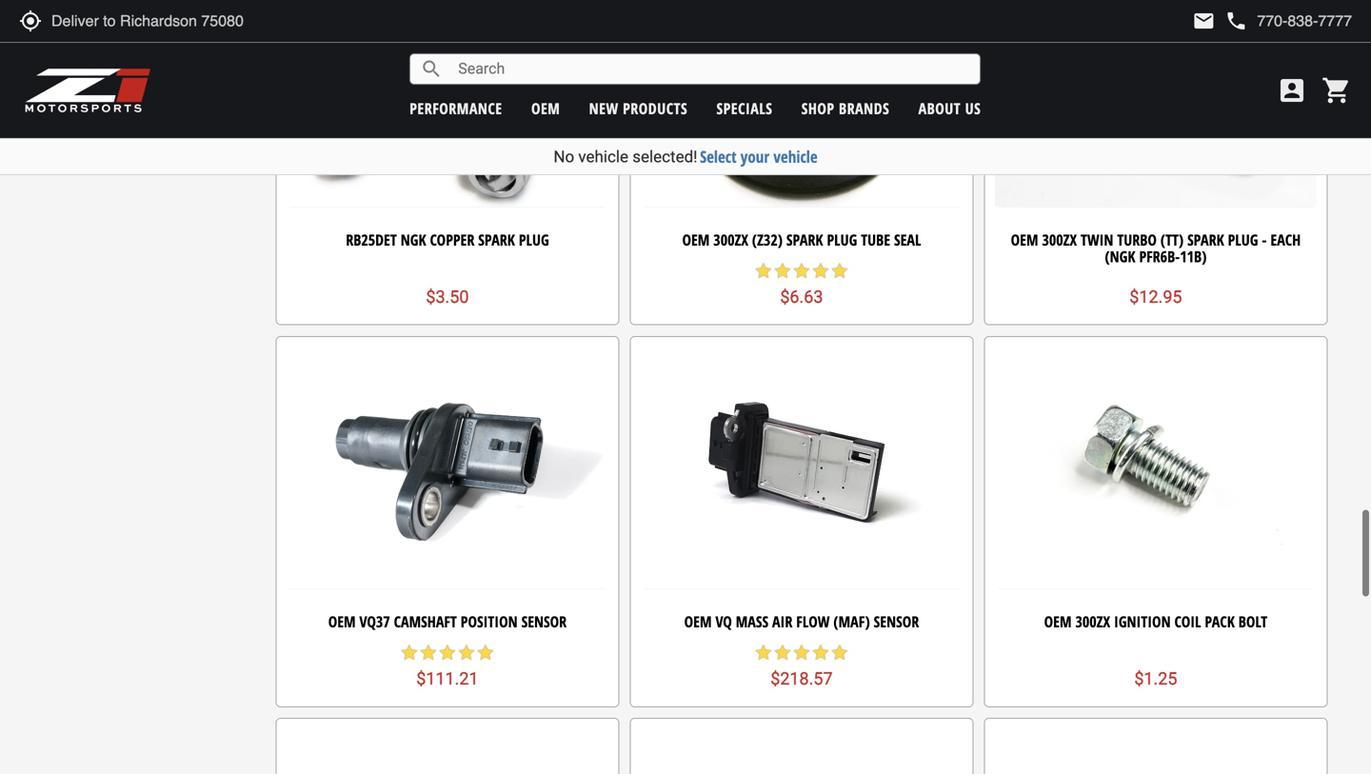 Task type: vqa. For each thing, say whether or not it's contained in the screenshot.
new
yes



Task type: locate. For each thing, give the bounding box(es) containing it.
300zx for ignition
[[1076, 611, 1111, 632]]

1 horizontal spatial vehicle
[[774, 146, 818, 168]]

0 horizontal spatial spark
[[478, 229, 515, 250]]

oem for oem vq mass air flow (maf) sensor
[[684, 611, 712, 632]]

about
[[919, 98, 961, 119]]

300zx left twin
[[1042, 229, 1077, 250]]

vq
[[716, 611, 732, 632]]

300zx left ignition
[[1076, 611, 1111, 632]]

spark right (z32)
[[787, 229, 823, 250]]

spark right (tt) on the right top
[[1188, 229, 1225, 250]]

new products link
[[589, 98, 688, 119]]

sensor
[[522, 611, 567, 632], [874, 611, 919, 632]]

twin
[[1081, 229, 1114, 250]]

$1.25
[[1135, 669, 1178, 689]]

spark right copper
[[478, 229, 515, 250]]

oem left (z32)
[[682, 229, 710, 250]]

oem left vq at the bottom right of the page
[[684, 611, 712, 632]]

ngk
[[401, 229, 426, 250]]

2 sensor from the left
[[874, 611, 919, 632]]

sensor right position
[[522, 611, 567, 632]]

1 horizontal spatial spark
[[787, 229, 823, 250]]

shopping_cart link
[[1317, 75, 1352, 106]]

oem link
[[531, 98, 560, 119]]

shopping_cart
[[1322, 75, 1352, 106]]

11b)
[[1180, 246, 1207, 267]]

pack
[[1205, 611, 1235, 632]]

1 plug from the left
[[519, 229, 549, 250]]

oem left twin
[[1011, 229, 1039, 250]]

turbo
[[1118, 229, 1157, 250]]

oem left ignition
[[1044, 611, 1072, 632]]

2 spark from the left
[[787, 229, 823, 250]]

ignition
[[1114, 611, 1171, 632]]

3 plug from the left
[[1228, 229, 1259, 250]]

plug right copper
[[519, 229, 549, 250]]

select your vehicle link
[[700, 146, 818, 168]]

plug left -
[[1228, 229, 1259, 250]]

3 spark from the left
[[1188, 229, 1225, 250]]

300zx for (z32)
[[714, 229, 749, 250]]

plug
[[519, 229, 549, 250], [827, 229, 857, 250], [1228, 229, 1259, 250]]

copper
[[430, 229, 475, 250]]

0 horizontal spatial plug
[[519, 229, 549, 250]]

2 plug from the left
[[827, 229, 857, 250]]

about us
[[919, 98, 981, 119]]

vehicle right your
[[774, 146, 818, 168]]

0 horizontal spatial sensor
[[522, 611, 567, 632]]

1 spark from the left
[[478, 229, 515, 250]]

shop brands
[[802, 98, 890, 119]]

oem vq37 camshaft position sensor
[[328, 611, 567, 632]]

star
[[754, 261, 773, 280], [773, 261, 792, 280], [792, 261, 811, 280], [811, 261, 830, 280], [830, 261, 849, 280], [400, 643, 419, 662], [419, 643, 438, 662], [438, 643, 457, 662], [457, 643, 476, 662], [476, 643, 495, 662], [754, 643, 773, 662], [773, 643, 792, 662], [792, 643, 811, 662], [811, 643, 830, 662], [830, 643, 849, 662]]

star star star star star $218.57
[[754, 643, 849, 689]]

mass
[[736, 611, 769, 632]]

phone link
[[1225, 10, 1352, 32]]

brands
[[839, 98, 890, 119]]

Search search field
[[443, 54, 980, 84]]

1 horizontal spatial sensor
[[874, 611, 919, 632]]

vehicle
[[774, 146, 818, 168], [578, 147, 629, 166]]

specials link
[[717, 98, 773, 119]]

oem for oem 300zx ignition coil pack bolt
[[1044, 611, 1072, 632]]

plug left tube
[[827, 229, 857, 250]]

$218.57
[[771, 669, 833, 689]]

$6.63
[[780, 287, 823, 307]]

oem up no
[[531, 98, 560, 119]]

1 sensor from the left
[[522, 611, 567, 632]]

300zx inside oem 300zx twin turbo (tt) spark plug - each (ngk pfr6b-11b)
[[1042, 229, 1077, 250]]

vehicle right no
[[578, 147, 629, 166]]

vehicle inside no vehicle selected! select your vehicle
[[578, 147, 629, 166]]

rb25det
[[346, 229, 397, 250]]

position
[[461, 611, 518, 632]]

2 horizontal spatial spark
[[1188, 229, 1225, 250]]

star star star star star $6.63
[[754, 261, 849, 307]]

(ngk
[[1105, 246, 1136, 267]]

sensor right "(maf)"
[[874, 611, 919, 632]]

300zx
[[714, 229, 749, 250], [1042, 229, 1077, 250], [1076, 611, 1111, 632]]

oem vq mass air flow (maf) sensor
[[684, 611, 919, 632]]

us
[[965, 98, 981, 119]]

2 horizontal spatial plug
[[1228, 229, 1259, 250]]

spark
[[478, 229, 515, 250], [787, 229, 823, 250], [1188, 229, 1225, 250]]

1 horizontal spatial plug
[[827, 229, 857, 250]]

z1 motorsports logo image
[[24, 67, 152, 114]]

oem left vq37
[[328, 611, 356, 632]]

0 horizontal spatial vehicle
[[578, 147, 629, 166]]

spark inside oem 300zx twin turbo (tt) spark plug - each (ngk pfr6b-11b)
[[1188, 229, 1225, 250]]

selected!
[[633, 147, 698, 166]]

300zx left (z32)
[[714, 229, 749, 250]]

oem inside oem 300zx twin turbo (tt) spark plug - each (ngk pfr6b-11b)
[[1011, 229, 1039, 250]]

oem
[[531, 98, 560, 119], [682, 229, 710, 250], [1011, 229, 1039, 250], [328, 611, 356, 632], [684, 611, 712, 632], [1044, 611, 1072, 632]]

new products
[[589, 98, 688, 119]]

flow
[[796, 611, 830, 632]]

account_box link
[[1272, 75, 1312, 106]]



Task type: describe. For each thing, give the bounding box(es) containing it.
no vehicle selected! select your vehicle
[[554, 146, 818, 168]]

shop brands link
[[802, 98, 890, 119]]

oem 300zx twin turbo (tt) spark plug - each (ngk pfr6b-11b)
[[1011, 229, 1301, 267]]

seal
[[894, 229, 921, 250]]

plug for oem 300zx (z32) spark plug tube seal
[[827, 229, 857, 250]]

pfr6b-
[[1140, 246, 1180, 267]]

oem for oem vq37 camshaft position sensor
[[328, 611, 356, 632]]

phone
[[1225, 10, 1248, 32]]

$12.95
[[1130, 287, 1182, 307]]

mail link
[[1193, 10, 1216, 32]]

specials
[[717, 98, 773, 119]]

products
[[623, 98, 688, 119]]

rb25det ngk copper spark plug
[[346, 229, 549, 250]]

300zx for twin
[[1042, 229, 1077, 250]]

plug for rb25det ngk copper spark plug
[[519, 229, 549, 250]]

search
[[420, 58, 443, 80]]

your
[[741, 146, 770, 168]]

$3.50
[[426, 287, 469, 307]]

camshaft
[[394, 611, 457, 632]]

each
[[1271, 229, 1301, 250]]

mail
[[1193, 10, 1216, 32]]

shop
[[802, 98, 835, 119]]

-
[[1262, 229, 1267, 250]]

oem for oem 300zx (z32) spark plug tube seal
[[682, 229, 710, 250]]

(z32)
[[752, 229, 783, 250]]

no
[[554, 147, 574, 166]]

oem for oem link
[[531, 98, 560, 119]]

performance link
[[410, 98, 503, 119]]

spark for copper
[[478, 229, 515, 250]]

$111.21
[[416, 669, 479, 689]]

about us link
[[919, 98, 981, 119]]

air
[[772, 611, 793, 632]]

spark for (z32)
[[787, 229, 823, 250]]

performance
[[410, 98, 503, 119]]

oem 300zx ignition coil pack bolt
[[1044, 611, 1268, 632]]

mail phone
[[1193, 10, 1248, 32]]

plug inside oem 300zx twin turbo (tt) spark plug - each (ngk pfr6b-11b)
[[1228, 229, 1259, 250]]

new
[[589, 98, 619, 119]]

select
[[700, 146, 737, 168]]

(maf)
[[834, 611, 870, 632]]

star star star star star $111.21
[[400, 643, 495, 689]]

coil
[[1175, 611, 1201, 632]]

bolt
[[1239, 611, 1268, 632]]

tube
[[861, 229, 891, 250]]

my_location
[[19, 10, 42, 32]]

(tt)
[[1161, 229, 1184, 250]]

account_box
[[1277, 75, 1308, 106]]

oem 300zx (z32) spark plug tube seal
[[682, 229, 921, 250]]

oem for oem 300zx twin turbo (tt) spark plug - each (ngk pfr6b-11b)
[[1011, 229, 1039, 250]]

vq37
[[360, 611, 390, 632]]



